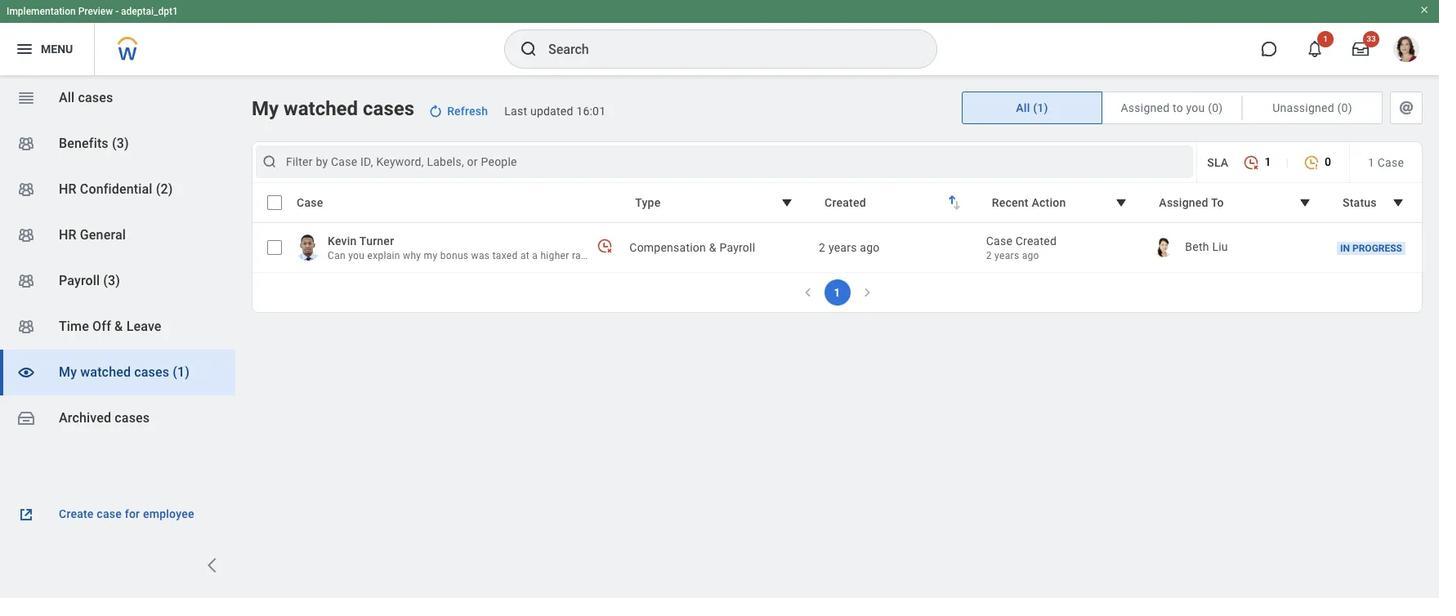 Task type: describe. For each thing, give the bounding box(es) containing it.
you inside assigned to you (0) button
[[1187, 101, 1206, 114]]

archived cases link
[[0, 396, 235, 442]]

at tag mention image
[[1397, 98, 1417, 118]]

compensation & payroll
[[630, 241, 756, 254]]

2 years ago
[[819, 241, 880, 254]]

all for all cases
[[59, 90, 75, 105]]

all (1) button
[[963, 92, 1102, 123]]

created button
[[815, 187, 975, 218]]

close environment banner image
[[1420, 5, 1430, 15]]

preview
[[78, 6, 113, 17]]

watched for my watched cases
[[284, 97, 358, 120]]

list containing all cases
[[0, 75, 235, 442]]

contact card matrix manager image for hr confidential (2)
[[16, 180, 36, 200]]

refresh button
[[421, 98, 498, 124]]

in
[[1341, 243, 1351, 255]]

contact card matrix manager image for time off & leave
[[16, 317, 36, 337]]

watched for my watched cases (1)
[[80, 365, 131, 380]]

1 case
[[1369, 156, 1405, 169]]

all (1) tab panel
[[252, 141, 1424, 313]]

assigned to button
[[1149, 187, 1326, 218]]

all for all (1)
[[1017, 101, 1031, 114]]

assigned for assigned to you (0)
[[1121, 101, 1170, 114]]

2 inside case created 2 years ago
[[987, 250, 993, 262]]

0
[[1326, 155, 1332, 169]]

time to resolve - overdue image
[[597, 238, 614, 254]]

visible image
[[16, 363, 36, 383]]

archived
[[59, 410, 111, 426]]

justify image
[[15, 39, 34, 59]]

& inside time off & leave link
[[115, 319, 123, 334]]

beth liu
[[1186, 240, 1229, 253]]

search image
[[519, 39, 539, 59]]

0 horizontal spatial 2
[[819, 241, 826, 254]]

inbox image
[[16, 409, 36, 428]]

1 inside menu banner
[[1324, 34, 1329, 43]]

clock x image
[[1244, 155, 1260, 171]]

reset image
[[428, 103, 444, 119]]

chevron right image
[[203, 556, 222, 576]]

benefits (3) link
[[0, 121, 235, 167]]

benefits
[[59, 136, 109, 151]]

Search Workday  search field
[[549, 31, 904, 67]]

1 right clock x icon
[[1265, 155, 1272, 169]]

kevin
[[328, 235, 357, 248]]

hr confidential (2) link
[[0, 167, 235, 213]]

cases inside my watched cases (1) link
[[134, 365, 169, 380]]

33
[[1367, 34, 1377, 43]]

beth
[[1186, 240, 1210, 253]]

create case for employee
[[59, 508, 194, 521]]

implementation
[[7, 6, 76, 17]]

unassigned (0)
[[1273, 101, 1353, 114]]

payroll inside 'link'
[[59, 273, 100, 289]]

at
[[521, 250, 530, 262]]

rate?
[[572, 250, 595, 262]]

liu
[[1213, 240, 1229, 253]]

recent action
[[992, 196, 1067, 209]]

create
[[59, 508, 94, 521]]

for
[[125, 508, 140, 521]]

all cases link
[[0, 75, 235, 121]]

turner
[[360, 235, 394, 248]]

my watched cases
[[252, 97, 415, 120]]

in progress
[[1341, 243, 1403, 255]]

33 button
[[1343, 31, 1380, 67]]

payroll (3) link
[[0, 258, 235, 304]]

(3) for payroll (3)
[[103, 273, 120, 289]]

sort down image
[[947, 195, 967, 215]]

a
[[533, 250, 538, 262]]

(0) inside assigned to you (0) button
[[1209, 101, 1224, 114]]

menu button
[[0, 23, 94, 75]]

0 vertical spatial 1 button
[[1298, 31, 1334, 67]]

all (1)
[[1017, 101, 1049, 114]]

compensation
[[630, 241, 707, 254]]

taxed
[[493, 250, 518, 262]]

hr for hr confidential (2)
[[59, 182, 77, 197]]

case created 2 years ago
[[987, 235, 1057, 262]]

0 vertical spatial case
[[1378, 156, 1405, 169]]

-
[[115, 6, 119, 17]]

higher
[[541, 250, 570, 262]]

sla
[[1208, 156, 1229, 169]]

you inside kevin turner can you explain why my bonus was taxed at a higher rate?
[[349, 250, 365, 262]]

notifications element
[[1402, 33, 1415, 46]]

tab list containing all (1)
[[962, 92, 1424, 124]]

why
[[403, 250, 421, 262]]

my for my watched cases
[[252, 97, 279, 120]]

caret down image for status
[[1389, 193, 1409, 213]]

time off & leave
[[59, 319, 162, 334]]

inbox large image
[[1353, 41, 1370, 57]]

case
[[97, 508, 122, 521]]

hr general link
[[0, 213, 235, 258]]

(0) inside unassigned (0) button
[[1338, 101, 1353, 114]]

caret down image for type
[[778, 193, 797, 213]]



Task type: locate. For each thing, give the bounding box(es) containing it.
1 horizontal spatial watched
[[284, 97, 358, 120]]

1 horizontal spatial ago
[[1023, 250, 1040, 262]]

years inside case created 2 years ago
[[995, 250, 1020, 262]]

last
[[505, 105, 528, 118]]

assigned inside all (1) tab panel
[[1160, 196, 1209, 209]]

contact card matrix manager image inside payroll (3) 'link'
[[16, 271, 36, 291]]

hr confidential (2)
[[59, 182, 173, 197]]

hr for hr general
[[59, 227, 77, 243]]

cases down leave
[[134, 365, 169, 380]]

menu banner
[[0, 0, 1440, 75]]

1 button
[[1298, 31, 1334, 67], [1236, 146, 1280, 178], [825, 280, 851, 306]]

assigned left to
[[1160, 196, 1209, 209]]

(3)
[[112, 136, 129, 151], [103, 273, 120, 289]]

0 horizontal spatial 1 button
[[825, 280, 851, 306]]

you right to in the top right of the page
[[1187, 101, 1206, 114]]

1 vertical spatial watched
[[80, 365, 131, 380]]

contact card matrix manager image
[[16, 134, 36, 154], [16, 180, 36, 200], [16, 226, 36, 245]]

0 horizontal spatial payroll
[[59, 273, 100, 289]]

& right off on the bottom of page
[[115, 319, 123, 334]]

2 hr from the top
[[59, 227, 77, 243]]

& inside all (1) tab panel
[[710, 241, 717, 254]]

filter by case id, keyword, labels, or people. type label: to find cases with specific labels applied element
[[256, 146, 1194, 178]]

assigned
[[1121, 101, 1170, 114], [1160, 196, 1209, 209]]

assigned inside tab list
[[1121, 101, 1170, 114]]

0 vertical spatial (1)
[[1034, 101, 1049, 114]]

& right 'compensation'
[[710, 241, 717, 254]]

1 vertical spatial payroll
[[59, 273, 100, 289]]

1 up status button on the right top of the page
[[1369, 156, 1375, 169]]

sort up image
[[943, 191, 962, 210]]

1 horizontal spatial 2
[[987, 250, 993, 262]]

0 horizontal spatial you
[[349, 250, 365, 262]]

1 horizontal spatial (0)
[[1338, 101, 1353, 114]]

chevron left small image
[[800, 285, 816, 301]]

archived cases
[[59, 410, 150, 426]]

contact card matrix manager image left the payroll (3) at the left
[[16, 271, 36, 291]]

contact card matrix manager image for benefits (3)
[[16, 134, 36, 154]]

1 hr from the top
[[59, 182, 77, 197]]

contact card matrix manager image inside hr confidential (2) link
[[16, 180, 36, 200]]

years down recent
[[995, 250, 1020, 262]]

1 vertical spatial you
[[349, 250, 365, 262]]

search image
[[262, 154, 278, 170]]

1 horizontal spatial (1)
[[1034, 101, 1049, 114]]

menu
[[41, 42, 73, 55]]

0 horizontal spatial &
[[115, 319, 123, 334]]

2 vertical spatial contact card matrix manager image
[[16, 226, 36, 245]]

to
[[1173, 101, 1184, 114]]

bonus
[[441, 250, 469, 262]]

0 horizontal spatial (0)
[[1209, 101, 1224, 114]]

1 vertical spatial 1 button
[[1236, 146, 1280, 178]]

2 vertical spatial case
[[987, 235, 1013, 248]]

hr down benefits
[[59, 182, 77, 197]]

my for my watched cases (1)
[[59, 365, 77, 380]]

contact card matrix manager image up visible icon
[[16, 317, 36, 337]]

my up search image
[[252, 97, 279, 120]]

you right can
[[349, 250, 365, 262]]

1 horizontal spatial all
[[1017, 101, 1031, 114]]

last updated 16:01
[[505, 105, 606, 118]]

0 horizontal spatial all
[[59, 90, 75, 105]]

(1)
[[1034, 101, 1049, 114], [173, 365, 190, 380]]

0 horizontal spatial watched
[[80, 365, 131, 380]]

progress
[[1353, 243, 1403, 255]]

caret down image for assigned to
[[1296, 193, 1316, 213]]

assigned to
[[1160, 196, 1225, 209]]

1 right the chevron left small icon
[[834, 286, 841, 299]]

my right visible icon
[[59, 365, 77, 380]]

(3) down hr general link
[[103, 273, 120, 289]]

ago inside case created 2 years ago
[[1023, 250, 1040, 262]]

time off & leave link
[[0, 304, 235, 350]]

status
[[1343, 196, 1378, 209]]

my watched cases (1)
[[59, 365, 190, 380]]

payroll
[[720, 241, 756, 254], [59, 273, 100, 289]]

1 vertical spatial hr
[[59, 227, 77, 243]]

recent
[[992, 196, 1029, 209]]

employee
[[143, 508, 194, 521]]

0 horizontal spatial (1)
[[173, 365, 190, 380]]

my inside list
[[59, 365, 77, 380]]

(3) for benefits (3)
[[112, 136, 129, 151]]

payroll (3)
[[59, 273, 120, 289]]

all inside all (1) button
[[1017, 101, 1031, 114]]

cases
[[78, 90, 113, 105], [363, 97, 415, 120], [134, 365, 169, 380], [115, 410, 150, 426]]

type
[[636, 196, 661, 209]]

case for case
[[297, 196, 323, 209]]

my watched cases (1) link
[[0, 350, 235, 396]]

16:01
[[577, 105, 606, 118]]

grid view image
[[16, 88, 36, 108]]

(3) right benefits
[[112, 136, 129, 151]]

assigned for assigned to
[[1160, 196, 1209, 209]]

0 vertical spatial payroll
[[720, 241, 756, 254]]

hr
[[59, 182, 77, 197], [59, 227, 77, 243]]

0 vertical spatial created
[[825, 196, 867, 209]]

0 horizontal spatial case
[[297, 196, 323, 209]]

notifications large image
[[1308, 41, 1324, 57]]

explain
[[368, 250, 400, 262]]

1 vertical spatial (1)
[[173, 365, 190, 380]]

adeptai_dpt1
[[121, 6, 178, 17]]

0 horizontal spatial my
[[59, 365, 77, 380]]

contact card matrix manager image inside hr general link
[[16, 226, 36, 245]]

payroll down type button
[[720, 241, 756, 254]]

0 vertical spatial you
[[1187, 101, 1206, 114]]

you
[[1187, 101, 1206, 114], [349, 250, 365, 262]]

0 vertical spatial &
[[710, 241, 717, 254]]

created down recent action at the top right
[[1016, 235, 1057, 248]]

cases inside archived cases link
[[115, 410, 150, 426]]

caret down image down clock exclamation icon
[[1296, 193, 1316, 213]]

0 button
[[1296, 146, 1340, 178]]

was
[[471, 250, 490, 262]]

ago up chevron right small image
[[860, 241, 880, 254]]

1 button left |
[[1236, 146, 1280, 178]]

caret down image
[[778, 193, 797, 213], [1296, 193, 1316, 213], [1389, 193, 1409, 213]]

2 horizontal spatial caret down image
[[1389, 193, 1409, 213]]

case inside case created 2 years ago
[[987, 235, 1013, 248]]

created inside button
[[825, 196, 867, 209]]

1 vertical spatial (3)
[[103, 273, 120, 289]]

(2)
[[156, 182, 173, 197]]

type button
[[625, 187, 808, 218]]

1 vertical spatial assigned
[[1160, 196, 1209, 209]]

0 horizontal spatial years
[[829, 241, 857, 254]]

general
[[80, 227, 126, 243]]

tab list
[[962, 92, 1424, 124]]

can
[[328, 250, 346, 262]]

2 vertical spatial 1 button
[[825, 280, 851, 306]]

create case for employee link
[[16, 505, 219, 525]]

1 horizontal spatial payroll
[[720, 241, 756, 254]]

cases inside all cases 'link'
[[78, 90, 113, 105]]

payroll up time
[[59, 273, 100, 289]]

hr left general
[[59, 227, 77, 243]]

cases left reset image
[[363, 97, 415, 120]]

1 horizontal spatial you
[[1187, 101, 1206, 114]]

assigned to you (0) button
[[1103, 92, 1242, 123]]

time
[[59, 319, 89, 334]]

benefits (3)
[[59, 136, 129, 151]]

1 button right the chevron left small icon
[[825, 280, 851, 306]]

0 vertical spatial hr
[[59, 182, 77, 197]]

cases up benefits (3)
[[78, 90, 113, 105]]

can you explain why my bonus was taxed at a higher rate? button
[[328, 249, 595, 262]]

1 caret down image from the left
[[778, 193, 797, 213]]

0 horizontal spatial ago
[[860, 241, 880, 254]]

1 horizontal spatial years
[[995, 250, 1020, 262]]

updated
[[531, 105, 574, 118]]

hr general
[[59, 227, 126, 243]]

2 (0) from the left
[[1338, 101, 1353, 114]]

unassigned (0) button
[[1244, 92, 1383, 123]]

leave
[[126, 319, 162, 334]]

1 contact card matrix manager image from the top
[[16, 134, 36, 154]]

recent action button
[[982, 187, 1143, 218]]

&
[[710, 241, 717, 254], [115, 319, 123, 334]]

0 vertical spatial assigned
[[1121, 101, 1170, 114]]

list
[[0, 75, 235, 442]]

3 contact card matrix manager image from the top
[[16, 226, 36, 245]]

1 horizontal spatial &
[[710, 241, 717, 254]]

assigned left to in the top right of the page
[[1121, 101, 1170, 114]]

all cases
[[59, 90, 113, 105]]

contact card matrix manager image
[[16, 271, 36, 291], [16, 317, 36, 337]]

all
[[59, 90, 75, 105], [1017, 101, 1031, 114]]

Filter by Case ID, Keyword, Labels, or People text field
[[286, 154, 1169, 170]]

case for case created 2 years ago
[[987, 235, 1013, 248]]

chevron right small image
[[859, 285, 875, 301]]

|
[[1287, 156, 1290, 169]]

cases down my watched cases (1)
[[115, 410, 150, 426]]

my
[[252, 97, 279, 120], [59, 365, 77, 380]]

1 horizontal spatial my
[[252, 97, 279, 120]]

1 vertical spatial &
[[115, 319, 123, 334]]

0 vertical spatial (3)
[[112, 136, 129, 151]]

2 caret down image from the left
[[1296, 193, 1316, 213]]

caret down image inside status button
[[1389, 193, 1409, 213]]

1 vertical spatial contact card matrix manager image
[[16, 180, 36, 200]]

caret down image down filter by case id, keyword, labels, or people text field
[[778, 193, 797, 213]]

2 horizontal spatial case
[[1378, 156, 1405, 169]]

implementation preview -   adeptai_dpt1
[[7, 6, 178, 17]]

refresh
[[447, 105, 488, 118]]

(1) inside list
[[173, 365, 190, 380]]

0 vertical spatial watched
[[284, 97, 358, 120]]

contact card matrix manager image inside time off & leave link
[[16, 317, 36, 337]]

0 horizontal spatial created
[[825, 196, 867, 209]]

unassigned
[[1273, 101, 1335, 114]]

created inside case created 2 years ago
[[1016, 235, 1057, 248]]

ext link image
[[16, 505, 36, 525]]

caret down image inside type button
[[778, 193, 797, 213]]

ago down recent action at the top right
[[1023, 250, 1040, 262]]

assigned to you (0)
[[1121, 101, 1224, 114]]

0 vertical spatial my
[[252, 97, 279, 120]]

status button
[[1333, 187, 1420, 218]]

1 (0) from the left
[[1209, 101, 1224, 114]]

1 horizontal spatial case
[[987, 235, 1013, 248]]

2 contact card matrix manager image from the top
[[16, 180, 36, 200]]

0 horizontal spatial caret down image
[[778, 193, 797, 213]]

payroll inside all (1) tab panel
[[720, 241, 756, 254]]

1 contact card matrix manager image from the top
[[16, 271, 36, 291]]

(0) right to in the top right of the page
[[1209, 101, 1224, 114]]

1 vertical spatial my
[[59, 365, 77, 380]]

contact card matrix manager image for hr general
[[16, 226, 36, 245]]

contact card matrix manager image inside benefits (3) link
[[16, 134, 36, 154]]

2
[[819, 241, 826, 254], [987, 250, 993, 262]]

(3) inside 'link'
[[103, 273, 120, 289]]

profile logan mcneil image
[[1394, 36, 1420, 65]]

ago
[[860, 241, 880, 254], [1023, 250, 1040, 262]]

1 horizontal spatial 1 button
[[1236, 146, 1280, 178]]

kevin turner can you explain why my bonus was taxed at a higher rate?
[[328, 235, 595, 262]]

caret down image
[[1112, 193, 1132, 213]]

1 vertical spatial contact card matrix manager image
[[16, 317, 36, 337]]

confidential
[[80, 182, 153, 197]]

1 right notifications large icon
[[1324, 34, 1329, 43]]

2 horizontal spatial 1 button
[[1298, 31, 1334, 67]]

to
[[1212, 196, 1225, 209]]

1 vertical spatial created
[[1016, 235, 1057, 248]]

case
[[1378, 156, 1405, 169], [297, 196, 323, 209], [987, 235, 1013, 248]]

1 horizontal spatial created
[[1016, 235, 1057, 248]]

clock exclamation image
[[1304, 155, 1321, 171]]

years
[[829, 241, 857, 254], [995, 250, 1020, 262]]

caret down image right 'status'
[[1389, 193, 1409, 213]]

off
[[92, 319, 111, 334]]

action
[[1032, 196, 1067, 209]]

(0) right the unassigned at the top of page
[[1338, 101, 1353, 114]]

my
[[424, 250, 438, 262]]

created up 2 years ago
[[825, 196, 867, 209]]

0 vertical spatial contact card matrix manager image
[[16, 271, 36, 291]]

(1) inside button
[[1034, 101, 1049, 114]]

caret down image inside assigned to button
[[1296, 193, 1316, 213]]

years down created button
[[829, 241, 857, 254]]

1 horizontal spatial caret down image
[[1296, 193, 1316, 213]]

time to resolve - overdue element
[[597, 238, 614, 254]]

2 contact card matrix manager image from the top
[[16, 317, 36, 337]]

1 button left inbox large image
[[1298, 31, 1334, 67]]

0 vertical spatial contact card matrix manager image
[[16, 134, 36, 154]]

3 caret down image from the left
[[1389, 193, 1409, 213]]

1 vertical spatial case
[[297, 196, 323, 209]]

contact card matrix manager image for payroll (3)
[[16, 271, 36, 291]]

1
[[1324, 34, 1329, 43], [1265, 155, 1272, 169], [1369, 156, 1375, 169], [834, 286, 841, 299]]

all inside all cases 'link'
[[59, 90, 75, 105]]



Task type: vqa. For each thing, say whether or not it's contained in the screenshot.
top (3)
yes



